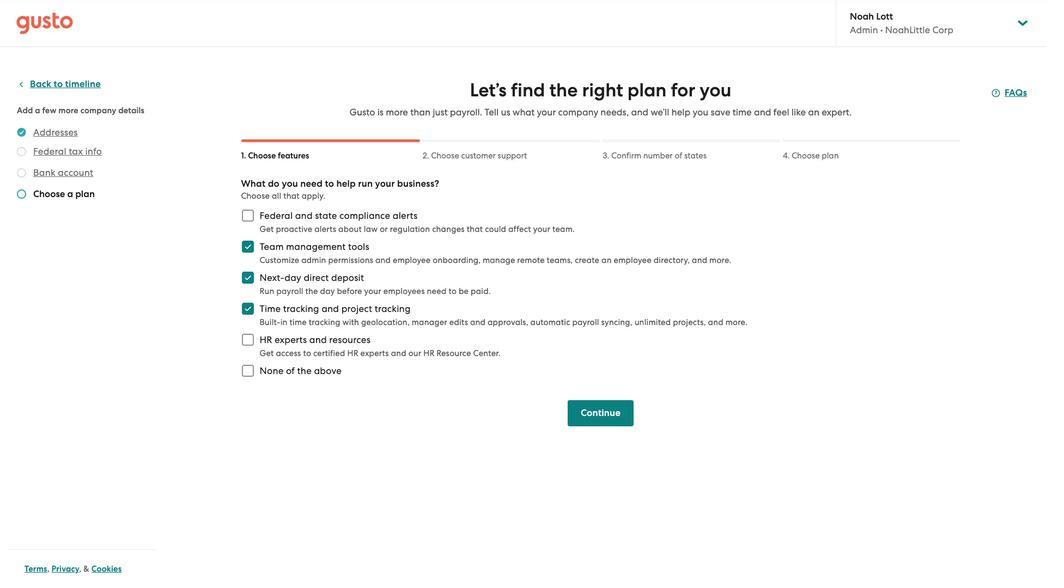 Task type: locate. For each thing, give the bounding box(es) containing it.
the inside let's find the right plan for you gusto is more than just payroll. tell us what your company needs, and we'll help you save time and feel like an expert.
[[550, 79, 578, 101]]

1 vertical spatial of
[[286, 366, 295, 377]]

federal down addresses button
[[33, 146, 66, 157]]

1 vertical spatial day
[[320, 287, 335, 297]]

1 vertical spatial help
[[337, 178, 356, 190]]

1 horizontal spatial alerts
[[393, 210, 418, 221]]

more
[[59, 106, 78, 116], [386, 107, 408, 118]]

what
[[513, 107, 535, 118]]

1 vertical spatial a
[[67, 189, 73, 200]]

payroll left syncing,
[[573, 318, 599, 328]]

experts up access
[[275, 335, 307, 346]]

Next-day direct deposit checkbox
[[236, 266, 260, 290]]

an right create
[[602, 256, 612, 265]]

company inside let's find the right plan for you gusto is more than just payroll. tell us what your company needs, and we'll help you save time and feel like an expert.
[[558, 107, 599, 118]]

2 vertical spatial the
[[297, 366, 312, 377]]

a for plan
[[67, 189, 73, 200]]

bank account button
[[33, 166, 93, 179]]

plan down account
[[75, 189, 95, 200]]

1 employee from the left
[[393, 256, 431, 265]]

a down account
[[67, 189, 73, 200]]

a left few
[[35, 106, 40, 116]]

0 horizontal spatial employee
[[393, 256, 431, 265]]

you right 'do'
[[282, 178, 298, 190]]

deposit
[[331, 273, 364, 283]]

0 horizontal spatial an
[[602, 256, 612, 265]]

proactive
[[276, 225, 313, 234]]

1 vertical spatial alerts
[[315, 225, 336, 234]]

the right find
[[550, 79, 578, 101]]

0 vertical spatial the
[[550, 79, 578, 101]]

to
[[54, 78, 63, 90], [325, 178, 334, 190], [449, 287, 457, 297], [303, 349, 311, 359]]

1 horizontal spatial an
[[808, 107, 820, 118]]

1 horizontal spatial that
[[467, 225, 483, 234]]

you left save
[[693, 107, 709, 118]]

1 vertical spatial federal
[[260, 210, 293, 221]]

timeline
[[65, 78, 101, 90]]

to up "apply."
[[325, 178, 334, 190]]

a
[[35, 106, 40, 116], [67, 189, 73, 200]]

that left could
[[467, 225, 483, 234]]

employees
[[384, 287, 425, 297]]

HR experts and resources checkbox
[[236, 328, 260, 352]]

get
[[260, 225, 274, 234], [260, 349, 274, 359]]

need left be
[[427, 287, 447, 297]]

help left run
[[337, 178, 356, 190]]

time
[[733, 107, 752, 118], [290, 318, 307, 328]]

1 vertical spatial plan
[[822, 151, 839, 161]]

and right edits
[[470, 318, 486, 328]]

0 vertical spatial payroll
[[277, 287, 303, 297]]

1 vertical spatial payroll
[[573, 318, 599, 328]]

, left '&'
[[79, 565, 81, 574]]

circle check image
[[17, 126, 26, 139]]

apply.
[[302, 191, 326, 201]]

to right 'back'
[[54, 78, 63, 90]]

choose down what
[[241, 191, 270, 201]]

admin
[[850, 25, 878, 35]]

than
[[410, 107, 431, 118]]

, left privacy link
[[47, 565, 49, 574]]

0 vertical spatial need
[[300, 178, 323, 190]]

help right we'll
[[672, 107, 691, 118]]

the
[[550, 79, 578, 101], [306, 287, 318, 297], [297, 366, 312, 377]]

0 vertical spatial a
[[35, 106, 40, 116]]

payroll.
[[450, 107, 482, 118]]

0 vertical spatial of
[[675, 151, 683, 161]]

your right run
[[375, 178, 395, 190]]

alerts down state
[[315, 225, 336, 234]]

let's find the right plan for you gusto is more than just payroll. tell us what your company needs, and we'll help you save time and feel like an expert.
[[350, 79, 852, 118]]

of down access
[[286, 366, 295, 377]]

or
[[380, 225, 388, 234]]

1 , from the left
[[47, 565, 49, 574]]

your right the what
[[537, 107, 556, 118]]

and up certified
[[309, 335, 327, 346]]

employee down regulation
[[393, 256, 431, 265]]

of left states
[[675, 151, 683, 161]]

federal tax info
[[33, 146, 102, 157]]

our
[[409, 349, 422, 359]]

0 vertical spatial alerts
[[393, 210, 418, 221]]

2 get from the top
[[260, 349, 274, 359]]

could
[[485, 225, 506, 234]]

federal inside federal tax info button
[[33, 146, 66, 157]]

projects,
[[673, 318, 706, 328]]

run
[[260, 287, 274, 297]]

0 vertical spatial get
[[260, 225, 274, 234]]

more right few
[[59, 106, 78, 116]]

what
[[241, 178, 266, 190]]

choose inside what do you need to help run your business? choose all that apply.
[[241, 191, 270, 201]]

employee left directory,
[[614, 256, 652, 265]]

team.
[[553, 225, 575, 234]]

plan down the "expert."
[[822, 151, 839, 161]]

0 horizontal spatial alerts
[[315, 225, 336, 234]]

Federal and state compliance alerts checkbox
[[236, 204, 260, 228]]

expert.
[[822, 107, 852, 118]]

0 vertical spatial help
[[672, 107, 691, 118]]

and
[[631, 107, 649, 118], [754, 107, 771, 118], [295, 210, 313, 221], [376, 256, 391, 265], [692, 256, 708, 265], [322, 304, 339, 314], [470, 318, 486, 328], [708, 318, 724, 328], [309, 335, 327, 346], [391, 349, 407, 359]]

1 vertical spatial that
[[467, 225, 483, 234]]

tracking
[[283, 304, 319, 314], [375, 304, 411, 314], [309, 318, 340, 328]]

terms link
[[25, 565, 47, 574]]

details
[[118, 106, 145, 116]]

an right like at the right of the page
[[808, 107, 820, 118]]

1 horizontal spatial help
[[672, 107, 691, 118]]

1 vertical spatial time
[[290, 318, 307, 328]]

choose inside list
[[33, 189, 65, 200]]

us
[[501, 107, 511, 118]]

0 vertical spatial experts
[[275, 335, 307, 346]]

privacy
[[52, 565, 79, 574]]

for
[[671, 79, 696, 101]]

syncing,
[[601, 318, 633, 328]]

hr down built-
[[260, 335, 272, 346]]

0 horizontal spatial of
[[286, 366, 295, 377]]

1 vertical spatial experts
[[361, 349, 389, 359]]

you up save
[[700, 79, 732, 101]]

2 horizontal spatial plan
[[822, 151, 839, 161]]

1 horizontal spatial hr
[[347, 349, 358, 359]]

business?
[[397, 178, 440, 190]]

resource
[[437, 349, 471, 359]]

plan up we'll
[[628, 79, 667, 101]]

0 horizontal spatial plan
[[75, 189, 95, 200]]

unlimited
[[635, 318, 671, 328]]

day down direct
[[320, 287, 335, 297]]

0 vertical spatial check image
[[17, 168, 26, 178]]

federal
[[33, 146, 66, 157], [260, 210, 293, 221]]

get up the none
[[260, 349, 274, 359]]

1 horizontal spatial time
[[733, 107, 752, 118]]

hr
[[260, 335, 272, 346], [347, 349, 358, 359], [424, 349, 435, 359]]

and left we'll
[[631, 107, 649, 118]]

terms , privacy , & cookies
[[25, 565, 122, 574]]

choose left customer
[[431, 151, 459, 161]]

check image
[[17, 168, 26, 178], [17, 190, 26, 199]]

like
[[792, 107, 806, 118]]

add
[[17, 106, 33, 116]]

your inside let's find the right plan for you gusto is more than just payroll. tell us what your company needs, and we'll help you save time and feel like an expert.
[[537, 107, 556, 118]]

2 horizontal spatial hr
[[424, 349, 435, 359]]

company down "timeline"
[[81, 106, 116, 116]]

1 vertical spatial check image
[[17, 190, 26, 199]]

0 vertical spatial plan
[[628, 79, 667, 101]]

privacy link
[[52, 565, 79, 574]]

1 horizontal spatial experts
[[361, 349, 389, 359]]

the down next-day direct deposit
[[306, 287, 318, 297]]

choose up what
[[248, 151, 276, 161]]

1 horizontal spatial a
[[67, 189, 73, 200]]

1 vertical spatial get
[[260, 349, 274, 359]]

1 horizontal spatial more
[[386, 107, 408, 118]]

1 vertical spatial you
[[693, 107, 709, 118]]

choose for choose plan
[[792, 151, 820, 161]]

1 horizontal spatial ,
[[79, 565, 81, 574]]

0 vertical spatial an
[[808, 107, 820, 118]]

0 horizontal spatial experts
[[275, 335, 307, 346]]

that inside what do you need to help run your business? choose all that apply.
[[284, 191, 300, 201]]

compliance
[[340, 210, 390, 221]]

0 horizontal spatial day
[[285, 273, 301, 283]]

that right all on the top left
[[284, 191, 300, 201]]

day
[[285, 273, 301, 283], [320, 287, 335, 297]]

choose down like at the right of the page
[[792, 151, 820, 161]]

time inside let's find the right plan for you gusto is more than just payroll. tell us what your company needs, and we'll help you save time and feel like an expert.
[[733, 107, 752, 118]]

the left the above
[[297, 366, 312, 377]]

0 vertical spatial time
[[733, 107, 752, 118]]

federal for federal and state compliance alerts
[[260, 210, 293, 221]]

built-in time tracking with geolocation, manager edits and approvals, automatic payroll syncing, unlimited projects, and more.
[[260, 318, 748, 328]]

hr right our
[[424, 349, 435, 359]]

more. right projects,
[[726, 318, 748, 328]]

2 vertical spatial you
[[282, 178, 298, 190]]

choose for choose features
[[248, 151, 276, 161]]

just
[[433, 107, 448, 118]]

1 horizontal spatial federal
[[260, 210, 293, 221]]

need up "apply."
[[300, 178, 323, 190]]

the for find
[[550, 79, 578, 101]]

run payroll the day before your employees need to be paid.
[[260, 287, 491, 297]]

0 horizontal spatial payroll
[[277, 287, 303, 297]]

0 horizontal spatial that
[[284, 191, 300, 201]]

the for payroll
[[306, 287, 318, 297]]

choose down bank
[[33, 189, 65, 200]]

alerts up regulation
[[393, 210, 418, 221]]

add a few more company details
[[17, 106, 145, 116]]

access
[[276, 349, 301, 359]]

save
[[711, 107, 731, 118]]

hr down the resources
[[347, 349, 358, 359]]

a inside list
[[67, 189, 73, 200]]

0 vertical spatial federal
[[33, 146, 66, 157]]

2 vertical spatial plan
[[75, 189, 95, 200]]

1 horizontal spatial employee
[[614, 256, 652, 265]]

changes
[[432, 225, 465, 234]]

0 vertical spatial day
[[285, 273, 301, 283]]

resources
[[329, 335, 371, 346]]

1 horizontal spatial plan
[[628, 79, 667, 101]]

federal down all on the top left
[[260, 210, 293, 221]]

regulation
[[390, 225, 430, 234]]

next-day direct deposit
[[260, 273, 364, 283]]

0 horizontal spatial help
[[337, 178, 356, 190]]

none
[[260, 366, 284, 377]]

1 horizontal spatial of
[[675, 151, 683, 161]]

0 vertical spatial more.
[[710, 256, 732, 265]]

Time tracking and project tracking checkbox
[[236, 297, 260, 321]]

customize admin permissions and employee onboarding, manage remote teams, create an employee directory, and more.
[[260, 256, 732, 265]]

noah
[[850, 11, 874, 22]]

help inside let's find the right plan for you gusto is more than just payroll. tell us what your company needs, and we'll help you save time and feel like an expert.
[[672, 107, 691, 118]]

check image
[[17, 147, 26, 156]]

choose for choose customer support
[[431, 151, 459, 161]]

0 horizontal spatial ,
[[47, 565, 49, 574]]

1 vertical spatial the
[[306, 287, 318, 297]]

1 get from the top
[[260, 225, 274, 234]]

tracking up geolocation,
[[375, 304, 411, 314]]

1 horizontal spatial need
[[427, 287, 447, 297]]

payroll down next-
[[277, 287, 303, 297]]

0 horizontal spatial need
[[300, 178, 323, 190]]

need inside what do you need to help run your business? choose all that apply.
[[300, 178, 323, 190]]

law
[[364, 225, 378, 234]]

an inside let's find the right plan for you gusto is more than just payroll. tell us what your company needs, and we'll help you save time and feel like an expert.
[[808, 107, 820, 118]]

1 vertical spatial need
[[427, 287, 447, 297]]

0 vertical spatial that
[[284, 191, 300, 201]]

more. right directory,
[[710, 256, 732, 265]]

0 horizontal spatial a
[[35, 106, 40, 116]]

get up team
[[260, 225, 274, 234]]

company
[[81, 106, 116, 116], [558, 107, 599, 118]]

geolocation,
[[361, 318, 410, 328]]

more.
[[710, 256, 732, 265], [726, 318, 748, 328]]

time right in
[[290, 318, 307, 328]]

experts down the resources
[[361, 349, 389, 359]]

0 horizontal spatial federal
[[33, 146, 66, 157]]

edits
[[450, 318, 468, 328]]

day down customize
[[285, 273, 301, 283]]

to left be
[[449, 287, 457, 297]]

1 check image from the top
[[17, 168, 26, 178]]

your
[[537, 107, 556, 118], [375, 178, 395, 190], [533, 225, 551, 234], [364, 287, 381, 297]]

0 horizontal spatial company
[[81, 106, 116, 116]]

1 horizontal spatial company
[[558, 107, 599, 118]]

do
[[268, 178, 280, 190]]

more right is
[[386, 107, 408, 118]]

company down right
[[558, 107, 599, 118]]

before
[[337, 287, 362, 297]]

time right save
[[733, 107, 752, 118]]

employee
[[393, 256, 431, 265], [614, 256, 652, 265]]

experts
[[275, 335, 307, 346], [361, 349, 389, 359]]

manage
[[483, 256, 515, 265]]



Task type: vqa. For each thing, say whether or not it's contained in the screenshot.
'time' inside Let's find the right plan for you Gusto is more than just payroll. Tell us what your company needs, and we'll help you save time and feel like an expert.
yes



Task type: describe. For each thing, give the bounding box(es) containing it.
the for of
[[297, 366, 312, 377]]

more inside let's find the right plan for you gusto is more than just payroll. tell us what your company needs, and we'll help you save time and feel like an expert.
[[386, 107, 408, 118]]

support
[[498, 151, 527, 161]]

to inside back to timeline button
[[54, 78, 63, 90]]

above
[[314, 366, 342, 377]]

none of the above
[[260, 366, 342, 377]]

and down or
[[376, 256, 391, 265]]

permissions
[[328, 256, 373, 265]]

customize
[[260, 256, 299, 265]]

cookies button
[[91, 563, 122, 576]]

account
[[58, 167, 93, 178]]

admin
[[302, 256, 326, 265]]

0 horizontal spatial hr
[[260, 335, 272, 346]]

state
[[315, 210, 337, 221]]

noahlittle
[[886, 25, 931, 35]]

affect
[[509, 225, 531, 234]]

get for federal
[[260, 225, 274, 234]]

1 vertical spatial more.
[[726, 318, 748, 328]]

your inside what do you need to help run your business? choose all that apply.
[[375, 178, 395, 190]]

management
[[286, 241, 346, 252]]

feel
[[774, 107, 790, 118]]

get proactive alerts about law or regulation changes that could affect your team.
[[260, 225, 575, 234]]

choose plan
[[792, 151, 839, 161]]

and right projects,
[[708, 318, 724, 328]]

continue button
[[568, 401, 634, 427]]

info
[[85, 146, 102, 157]]

home image
[[16, 12, 73, 34]]

manager
[[412, 318, 447, 328]]

your left "team."
[[533, 225, 551, 234]]

choose customer support
[[431, 151, 527, 161]]

right
[[582, 79, 623, 101]]

0 vertical spatial you
[[700, 79, 732, 101]]

lott
[[877, 11, 893, 22]]

choose for choose a plan
[[33, 189, 65, 200]]

2 employee from the left
[[614, 256, 652, 265]]

federal and state compliance alerts
[[260, 210, 418, 221]]

built-
[[260, 318, 281, 328]]

plan inside let's find the right plan for you gusto is more than just payroll. tell us what your company needs, and we'll help you save time and feel like an expert.
[[628, 79, 667, 101]]

2 , from the left
[[79, 565, 81, 574]]

corp
[[933, 25, 954, 35]]

you inside what do you need to help run your business? choose all that apply.
[[282, 178, 298, 190]]

1 horizontal spatial day
[[320, 287, 335, 297]]

cookies
[[91, 565, 122, 574]]

customer
[[461, 151, 496, 161]]

•
[[881, 25, 883, 35]]

your right before
[[364, 287, 381, 297]]

terms
[[25, 565, 47, 574]]

certified
[[313, 349, 345, 359]]

hr experts and resources
[[260, 335, 371, 346]]

bank
[[33, 167, 56, 178]]

and right directory,
[[692, 256, 708, 265]]

addresses button
[[33, 126, 78, 139]]

Team management tools checkbox
[[236, 235, 260, 259]]

time tracking and project tracking
[[260, 304, 411, 314]]

features
[[278, 151, 309, 161]]

and left our
[[391, 349, 407, 359]]

help inside what do you need to help run your business? choose all that apply.
[[337, 178, 356, 190]]

2 check image from the top
[[17, 190, 26, 199]]

what do you need to help run your business? choose all that apply.
[[241, 178, 440, 201]]

noah lott admin • noahlittle corp
[[850, 11, 954, 35]]

and down before
[[322, 304, 339, 314]]

choose a plan
[[33, 189, 95, 200]]

federal tax info button
[[33, 145, 102, 158]]

confirm number of states
[[612, 151, 707, 161]]

team
[[260, 241, 284, 252]]

tell
[[485, 107, 499, 118]]

tools
[[348, 241, 369, 252]]

states
[[685, 151, 707, 161]]

bank account
[[33, 167, 93, 178]]

team management tools
[[260, 241, 369, 252]]

and up proactive
[[295, 210, 313, 221]]

with
[[343, 318, 359, 328]]

tax
[[69, 146, 83, 157]]

be
[[459, 287, 469, 297]]

to down the hr experts and resources
[[303, 349, 311, 359]]

all
[[272, 191, 281, 201]]

time
[[260, 304, 281, 314]]

0 horizontal spatial more
[[59, 106, 78, 116]]

1 vertical spatial an
[[602, 256, 612, 265]]

plan inside choose a plan list
[[75, 189, 95, 200]]

run
[[358, 178, 373, 190]]

next-
[[260, 273, 285, 283]]

continue
[[581, 408, 621, 419]]

find
[[511, 79, 545, 101]]

paid.
[[471, 287, 491, 297]]

direct
[[304, 273, 329, 283]]

project
[[342, 304, 372, 314]]

choose a plan list
[[17, 126, 151, 203]]

automatic
[[531, 318, 570, 328]]

faqs
[[1005, 87, 1028, 99]]

remote
[[517, 256, 545, 265]]

faqs button
[[992, 87, 1028, 100]]

in
[[281, 318, 288, 328]]

center.
[[473, 349, 501, 359]]

0 horizontal spatial time
[[290, 318, 307, 328]]

approvals,
[[488, 318, 529, 328]]

we'll
[[651, 107, 670, 118]]

federal for federal tax info
[[33, 146, 66, 157]]

tracking up in
[[283, 304, 319, 314]]

get for hr
[[260, 349, 274, 359]]

to inside what do you need to help run your business? choose all that apply.
[[325, 178, 334, 190]]

a for few
[[35, 106, 40, 116]]

1 horizontal spatial payroll
[[573, 318, 599, 328]]

addresses
[[33, 127, 78, 138]]

create
[[575, 256, 600, 265]]

&
[[83, 565, 89, 574]]

confirm
[[612, 151, 642, 161]]

tracking down time tracking and project tracking
[[309, 318, 340, 328]]

let's
[[470, 79, 507, 101]]

None of the above checkbox
[[236, 359, 260, 383]]

needs,
[[601, 107, 629, 118]]

and left feel
[[754, 107, 771, 118]]

back to timeline
[[30, 78, 101, 90]]



